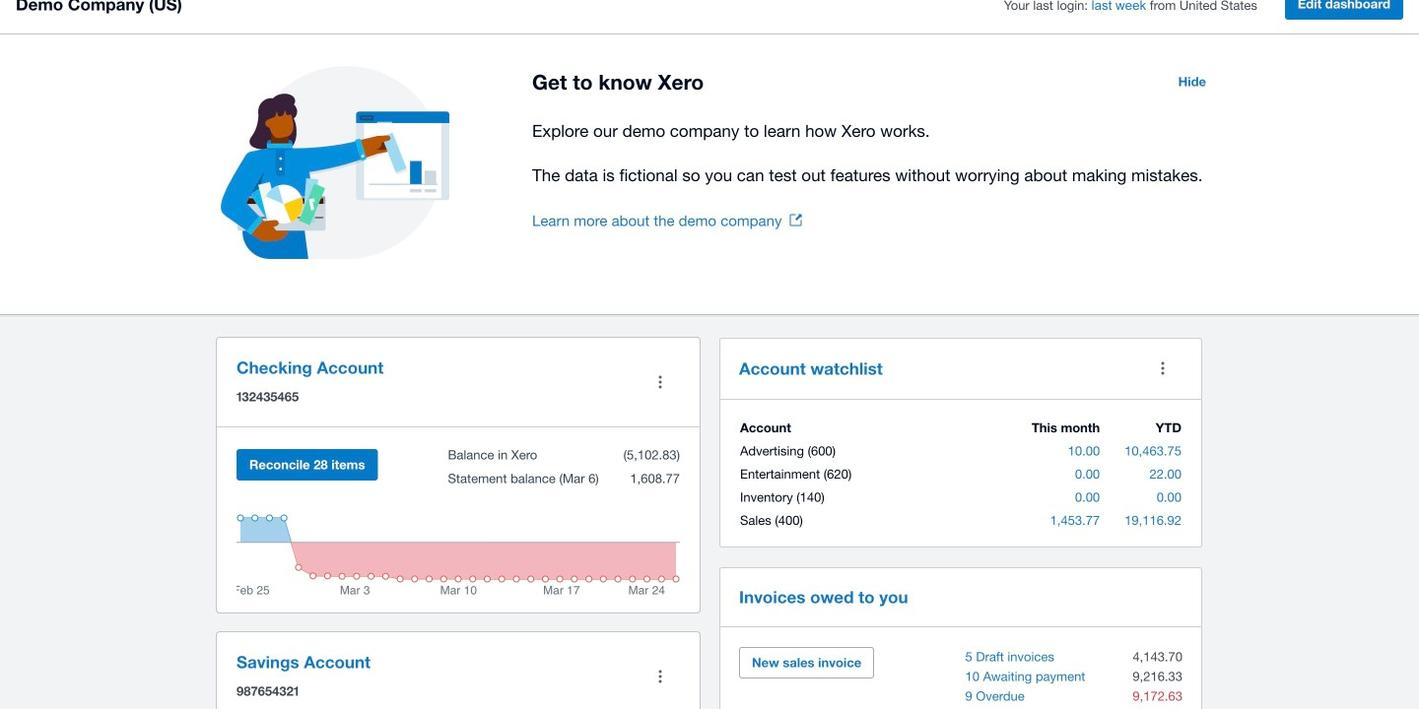 Task type: vqa. For each thing, say whether or not it's contained in the screenshot.
Manage menu toggle icon
yes



Task type: locate. For each thing, give the bounding box(es) containing it.
manage menu toggle image
[[641, 363, 680, 402]]

intro banner body element
[[532, 117, 1218, 189]]

manage menu toggle image
[[641, 658, 680, 697]]



